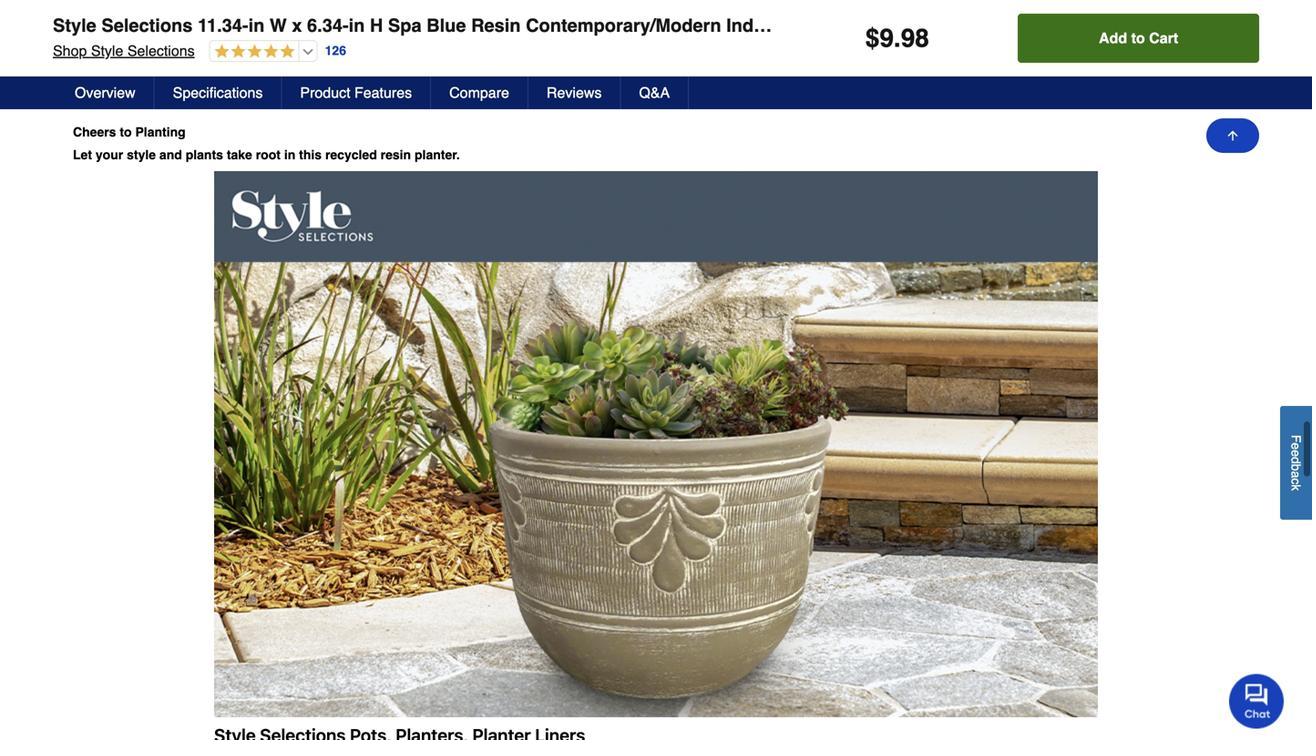 Task type: describe. For each thing, give the bounding box(es) containing it.
6.34-
[[307, 15, 349, 36]]

style
[[127, 148, 156, 162]]

contemporary/modern
[[526, 15, 721, 36]]

f e e d b a c k button
[[1280, 406, 1312, 520]]

$ 9 . 98
[[866, 24, 929, 53]]

planter.
[[415, 148, 460, 162]]

x
[[292, 15, 302, 36]]

spa
[[388, 15, 422, 36]]

and
[[159, 148, 182, 162]]

q&a button
[[621, 77, 689, 109]]

cheers
[[73, 125, 116, 139]]

product features
[[300, 84, 412, 101]]

a
[[1289, 471, 1304, 479]]

indoor/outdoor
[[726, 15, 860, 36]]

plants
[[186, 148, 223, 162]]

overview button
[[57, 77, 155, 109]]

$
[[866, 24, 880, 53]]

let
[[73, 148, 92, 162]]

d
[[1289, 457, 1304, 464]]

this
[[299, 148, 322, 162]]

0 horizontal spatial in
[[248, 15, 265, 36]]

shop style selections
[[53, 42, 195, 59]]

root
[[256, 148, 281, 162]]

in inside cheers to planting let your style and plants take root in this recycled resin planter.
[[284, 148, 296, 162]]

add to cart
[[1099, 30, 1179, 46]]

cart
[[1149, 30, 1179, 46]]

style selections 11.34-in w x 6.34-in h spa blue resin contemporary/modern indoor/outdoor hanging planter
[[53, 15, 1005, 36]]

1 vertical spatial selections
[[127, 42, 195, 59]]

compare
[[449, 84, 509, 101]]

9
[[880, 24, 894, 53]]

to for add
[[1132, 30, 1145, 46]]

add to cart button
[[1018, 14, 1260, 63]]

f
[[1289, 435, 1304, 443]]

f e e d b a c k
[[1289, 435, 1304, 491]]

take
[[227, 148, 252, 162]]

specifications button
[[155, 77, 282, 109]]

add
[[1099, 30, 1127, 46]]

compare button
[[431, 77, 529, 109]]

recycled
[[325, 148, 377, 162]]



Task type: locate. For each thing, give the bounding box(es) containing it.
1 vertical spatial style
[[91, 42, 123, 59]]

11.34-
[[198, 15, 248, 36]]

resin
[[471, 15, 521, 36]]

product
[[300, 84, 350, 101]]

1 vertical spatial to
[[120, 125, 132, 139]]

in left this
[[284, 148, 296, 162]]

arrow up image
[[1226, 129, 1240, 143]]

product features button
[[282, 77, 431, 109]]

0 horizontal spatial to
[[120, 125, 132, 139]]

w
[[270, 15, 287, 36]]

in left w
[[248, 15, 265, 36]]

cheers to planting let your style and plants take root in this recycled resin planter.
[[73, 125, 460, 162]]

selections up shop style selections
[[101, 15, 193, 36]]

0 vertical spatial selections
[[101, 15, 193, 36]]

b
[[1289, 464, 1304, 471]]

planting
[[135, 125, 186, 139]]

to inside cheers to planting let your style and plants take root in this recycled resin planter.
[[120, 125, 132, 139]]

to
[[1132, 30, 1145, 46], [120, 125, 132, 139]]

k
[[1289, 485, 1304, 491]]

1 e from the top
[[1289, 443, 1304, 450]]

.
[[894, 24, 901, 53]]

reviews
[[547, 84, 602, 101]]

resin
[[381, 148, 411, 162]]

e up d
[[1289, 443, 1304, 450]]

in
[[248, 15, 265, 36], [349, 15, 365, 36], [284, 148, 296, 162]]

q&a
[[639, 84, 670, 101]]

4.8 stars image
[[210, 44, 295, 61]]

0 vertical spatial style
[[53, 15, 96, 36]]

style right shop
[[91, 42, 123, 59]]

planter
[[943, 15, 1005, 36]]

1 horizontal spatial in
[[284, 148, 296, 162]]

e up b
[[1289, 450, 1304, 457]]

to inside button
[[1132, 30, 1145, 46]]

shop
[[53, 42, 87, 59]]

hanging
[[865, 15, 938, 36]]

2 horizontal spatial in
[[349, 15, 365, 36]]

style up shop
[[53, 15, 96, 36]]

reviews button
[[529, 77, 621, 109]]

126
[[325, 43, 346, 58]]

chat invite button image
[[1229, 674, 1285, 730]]

2 e from the top
[[1289, 450, 1304, 457]]

specifications
[[173, 84, 263, 101]]

your
[[96, 148, 123, 162]]

style
[[53, 15, 96, 36], [91, 42, 123, 59]]

1 horizontal spatial to
[[1132, 30, 1145, 46]]

to up style on the left of the page
[[120, 125, 132, 139]]

selections
[[101, 15, 193, 36], [127, 42, 195, 59]]

features
[[355, 84, 412, 101]]

overview
[[75, 84, 136, 101]]

h
[[370, 15, 383, 36]]

blue
[[427, 15, 466, 36]]

0 vertical spatial to
[[1132, 30, 1145, 46]]

in left h at the left top of page
[[349, 15, 365, 36]]

selections up overview button
[[127, 42, 195, 59]]

to for cheers
[[120, 125, 132, 139]]

to right add
[[1132, 30, 1145, 46]]

e
[[1289, 443, 1304, 450], [1289, 450, 1304, 457]]

98
[[901, 24, 929, 53]]

c
[[1289, 479, 1304, 485]]



Task type: vqa. For each thing, say whether or not it's contained in the screenshot.
h
yes



